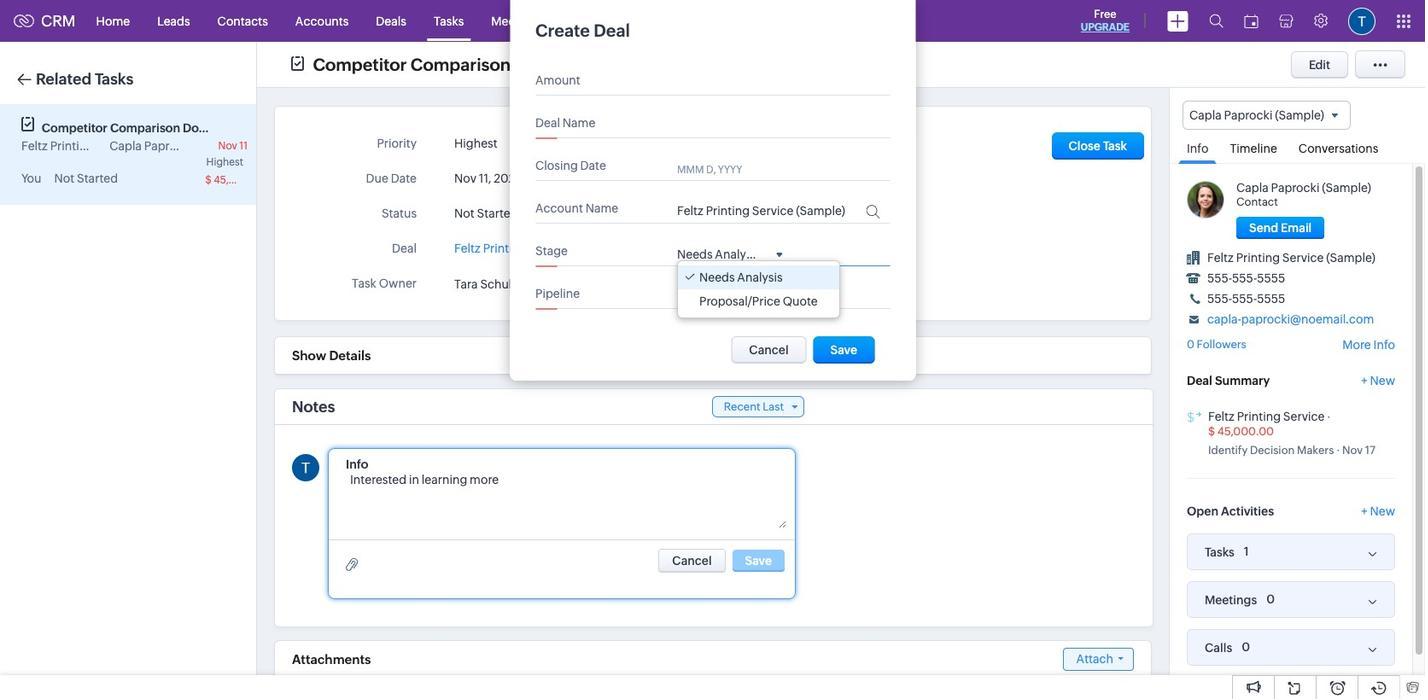 Task type: describe. For each thing, give the bounding box(es) containing it.
nov inside feltz printing service · $ 45,000.00 identify decision makers · nov 17
[[1342, 444, 1363, 457]]

(sample) inside field
[[1275, 108, 1324, 122]]

0 for meetings
[[1267, 593, 1275, 607]]

close
[[1069, 139, 1101, 153]]

date for closing date
[[580, 159, 606, 172]]

feltz printing service · $ 45,000.00 identify decision makers · nov 17
[[1208, 410, 1376, 457]]

$ 45,000.00
[[205, 174, 266, 186]]

open
[[1187, 505, 1219, 519]]

nov inside the competitor comparison document nov 11
[[218, 140, 237, 152]]

2 new from the top
[[1370, 505, 1395, 519]]

last
[[763, 400, 784, 413]]

account name
[[535, 202, 618, 215]]

1 horizontal spatial meetings
[[1205, 593, 1257, 607]]

deal for deal
[[392, 242, 417, 255]]

status
[[382, 207, 417, 220]]

2 555-555-5555 from the top
[[1207, 292, 1285, 306]]

create
[[535, 20, 590, 40]]

timeline link
[[1221, 130, 1286, 163]]

show details link
[[292, 348, 371, 363]]

Needs Analysis field
[[677, 246, 782, 261]]

recent last
[[724, 400, 784, 413]]

account
[[535, 202, 583, 215]]

priority
[[377, 137, 417, 150]]

1 horizontal spatial tasks
[[434, 14, 464, 28]]

summary
[[1215, 374, 1270, 387]]

home link
[[82, 0, 144, 41]]

stage
[[535, 244, 568, 258]]

capla-
[[1207, 313, 1241, 326]]

tasks link
[[420, 0, 478, 41]]

Add a note text field
[[346, 473, 786, 529]]

2023
[[494, 172, 522, 185]]

1 vertical spatial nov
[[454, 172, 476, 185]]

profile element
[[1338, 0, 1386, 41]]

capla paprocki (sample) link
[[1236, 181, 1371, 195]]

schultz
[[480, 278, 522, 291]]

new inside + new link
[[1370, 374, 1395, 387]]

printing inside feltz printing service · $ 45,000.00 identify decision makers · nov 17
[[1237, 410, 1281, 423]]

0 horizontal spatial 45,000.00
[[214, 174, 266, 186]]

accounts
[[295, 14, 349, 28]]

0 horizontal spatial task
[[352, 277, 377, 290]]

Capla Paprocki (Sample) field
[[1183, 101, 1351, 130]]

document for competitor comparison document nov 11
[[183, 121, 243, 135]]

proposal/price quote
[[699, 295, 818, 308]]

service down the 'related tasks'
[[96, 139, 138, 153]]

1 + new from the top
[[1361, 374, 1395, 387]]

feltz up the capla-
[[1207, 251, 1234, 265]]

feltz printing service (sample) link
[[1207, 251, 1376, 265]]

you
[[21, 172, 41, 185]]

+ new link
[[1361, 374, 1395, 396]]

capla inside field
[[1190, 108, 1222, 122]]

deal summary
[[1187, 374, 1270, 387]]

1 555-555-5555 from the top
[[1207, 272, 1285, 285]]

search element
[[1199, 0, 1234, 42]]

1 vertical spatial info
[[1374, 339, 1395, 352]]

competitor comparison document nov 11
[[42, 121, 248, 152]]

not started for you
[[54, 172, 118, 185]]

17
[[1365, 444, 1376, 457]]

quote
[[783, 295, 818, 308]]

0 vertical spatial feltz printing service
[[21, 139, 138, 153]]

identify
[[1208, 444, 1248, 457]]

home
[[96, 14, 130, 28]]

Add a title... text field
[[346, 456, 487, 473]]

1 horizontal spatial feltz printing service
[[454, 242, 571, 255]]

calendar image
[[1244, 14, 1259, 28]]

1 horizontal spatial highest
[[454, 137, 498, 150]]

not for status
[[454, 207, 475, 220]]

(sample) inside capla paprocki (sample) contact
[[1322, 181, 1371, 195]]

more info
[[1343, 339, 1395, 352]]

edit button
[[1291, 51, 1348, 78]]

makers
[[1297, 444, 1334, 457]]

1 horizontal spatial task
[[1103, 139, 1127, 153]]

create menu image
[[1167, 11, 1189, 31]]

reports link
[[611, 0, 682, 41]]

0 horizontal spatial capla paprocki (sample)
[[109, 139, 244, 153]]

recent
[[724, 400, 761, 413]]

1 vertical spatial analysis
[[737, 271, 783, 284]]

task owner
[[352, 277, 417, 290]]

0 horizontal spatial $
[[205, 174, 212, 186]]

show details
[[292, 348, 371, 363]]

contacts
[[217, 14, 268, 28]]

more
[[1343, 339, 1371, 352]]

(sample) up paprocki@noemail.com
[[1326, 251, 1376, 265]]

more info link
[[1343, 339, 1395, 352]]

2 + new from the top
[[1361, 505, 1395, 519]]

create menu element
[[1157, 0, 1199, 41]]

1 vertical spatial feltz printing service link
[[1208, 410, 1325, 423]]

competitor for competitor comparison document
[[313, 54, 407, 74]]

document for competitor comparison document
[[514, 54, 600, 74]]

name for account name
[[586, 202, 618, 215]]

attach link
[[1063, 648, 1134, 671]]

free upgrade
[[1081, 8, 1130, 33]]

conversations
[[1299, 142, 1379, 156]]

0 vertical spatial calls
[[570, 14, 597, 28]]

started for status
[[477, 207, 518, 220]]

due date
[[366, 172, 417, 185]]

1 5555 from the top
[[1257, 272, 1285, 285]]

closing
[[535, 159, 578, 172]]

2 vertical spatial tasks
[[1205, 546, 1235, 559]]

service up paprocki@noemail.com
[[1282, 251, 1324, 265]]

1 vertical spatial tasks
[[95, 70, 134, 88]]

details
[[329, 348, 371, 363]]

upgrade
[[1081, 21, 1130, 33]]

needs for needs analysis "field"
[[677, 248, 713, 261]]

calls link
[[557, 0, 611, 41]]

open activities
[[1187, 505, 1274, 519]]

0 horizontal spatial 0
[[1187, 338, 1195, 351]]

service down account on the top left of page
[[529, 242, 571, 255]]

crm link
[[14, 12, 76, 30]]

deal for deal name
[[535, 116, 560, 130]]

crm
[[41, 12, 76, 30]]

close task
[[1069, 139, 1127, 153]]

deal right create
[[594, 20, 630, 40]]

amount
[[535, 73, 580, 87]]

11,
[[479, 172, 491, 185]]

feltz up you
[[21, 139, 48, 153]]

nov 11, 2023
[[454, 172, 522, 185]]

meetings link
[[478, 0, 557, 41]]

tara schultz
[[454, 278, 522, 291]]

analysis inside "field"
[[715, 248, 760, 261]]

edit
[[1309, 58, 1330, 71]]

timeline
[[1230, 142, 1277, 156]]



Task type: locate. For each thing, give the bounding box(es) containing it.
paprocki@noemail.com
[[1241, 313, 1374, 326]]

feltz printing service link up the decision
[[1208, 410, 1325, 423]]

not started
[[54, 172, 118, 185], [454, 207, 518, 220]]

calls
[[570, 14, 597, 28], [1205, 641, 1232, 655]]

0 vertical spatial task
[[1103, 139, 1127, 153]]

not started right you
[[54, 172, 118, 185]]

name
[[563, 116, 595, 130], [586, 202, 618, 215]]

notes
[[292, 398, 335, 416]]

service up makers
[[1283, 410, 1325, 423]]

0 vertical spatial paprocki
[[1224, 108, 1273, 122]]

comparison inside the competitor comparison document nov 11
[[110, 121, 180, 135]]

0 horizontal spatial not
[[54, 172, 74, 185]]

date right due
[[391, 172, 417, 185]]

5555 down feltz printing service (sample) "link"
[[1257, 272, 1285, 285]]

(sample) up conversations link
[[1275, 108, 1324, 122]]

None text field
[[677, 77, 864, 91], [677, 204, 864, 217], [677, 77, 864, 91], [677, 204, 864, 217]]

paprocki up timeline link
[[1224, 108, 1273, 122]]

needs
[[677, 248, 713, 261], [699, 271, 735, 284]]

tasks up the competitor comparison document
[[434, 14, 464, 28]]

reports
[[624, 14, 668, 28]]

45,000.00 down 11
[[214, 174, 266, 186]]

document up 11
[[183, 121, 243, 135]]

printing down related
[[50, 139, 94, 153]]

(sample) up '$ 45,000.00'
[[195, 139, 244, 153]]

0 vertical spatial comparison
[[411, 54, 511, 74]]

capla up contact at the right top of the page
[[1236, 181, 1269, 195]]

needs analysis for needs analysis "field"
[[677, 248, 760, 261]]

nov left 11
[[218, 140, 237, 152]]

2 vertical spatial nov
[[1342, 444, 1363, 457]]

0 vertical spatial 0
[[1187, 338, 1195, 351]]

0 vertical spatial feltz printing service link
[[454, 237, 571, 255]]

+ down the 17
[[1361, 505, 1368, 519]]

feltz up tara
[[454, 242, 481, 255]]

1 vertical spatial name
[[586, 202, 618, 215]]

0 vertical spatial document
[[514, 54, 600, 74]]

leads
[[157, 14, 190, 28]]

due
[[366, 172, 388, 185]]

not started for status
[[454, 207, 518, 220]]

11
[[239, 140, 248, 152]]

2 vertical spatial paprocki
[[1271, 181, 1320, 195]]

$ inside feltz printing service · $ 45,000.00 identify decision makers · nov 17
[[1208, 425, 1215, 438]]

feltz printing service up schultz
[[454, 242, 571, 255]]

needs analysis inside tree
[[699, 271, 783, 284]]

name right account on the top left of page
[[586, 202, 618, 215]]

0 horizontal spatial document
[[183, 121, 243, 135]]

comparison down tasks link
[[411, 54, 511, 74]]

not down nov 11, 2023
[[454, 207, 475, 220]]

comparison for competitor comparison document
[[411, 54, 511, 74]]

0 vertical spatial 555-555-5555
[[1207, 272, 1285, 285]]

0 vertical spatial new
[[1370, 374, 1395, 387]]

printing up the decision
[[1237, 410, 1281, 423]]

competitor down deals link
[[313, 54, 407, 74]]

0 horizontal spatial not started
[[54, 172, 118, 185]]

1 new from the top
[[1370, 374, 1395, 387]]

deal up closing
[[535, 116, 560, 130]]

capla
[[1190, 108, 1222, 122], [109, 139, 142, 153], [1236, 181, 1269, 195]]

capla paprocki (sample)
[[1190, 108, 1324, 122], [109, 139, 244, 153]]

capla paprocki (sample) up timeline link
[[1190, 108, 1324, 122]]

1 vertical spatial feltz printing service
[[454, 242, 571, 255]]

profile image
[[1348, 7, 1376, 35]]

0 horizontal spatial tasks
[[95, 70, 134, 88]]

0 horizontal spatial nov
[[218, 140, 237, 152]]

None submit
[[813, 336, 874, 364]]

MMM d, yyyy text field
[[677, 162, 771, 176]]

attach
[[1076, 652, 1114, 666]]

feltz printing service (sample)
[[1207, 251, 1376, 265]]

started down nov 11, 2023
[[477, 207, 518, 220]]

0 vertical spatial meetings
[[491, 14, 543, 28]]

activities
[[1221, 505, 1274, 519]]

capla paprocki (sample) contact
[[1236, 181, 1371, 209]]

0 vertical spatial started
[[77, 172, 118, 185]]

related tasks
[[36, 70, 134, 88]]

1 vertical spatial +
[[1361, 505, 1368, 519]]

+ new down the 17
[[1361, 505, 1395, 519]]

owner
[[379, 277, 417, 290]]

task right close
[[1103, 139, 1127, 153]]

needs inside "field"
[[677, 248, 713, 261]]

highest up '$ 45,000.00'
[[206, 156, 243, 168]]

contact
[[1236, 196, 1278, 209]]

feltz inside feltz printing service · $ 45,000.00 identify decision makers · nov 17
[[1208, 410, 1235, 423]]

competitor
[[313, 54, 407, 74], [42, 121, 108, 135]]

task left owner
[[352, 277, 377, 290]]

highest up 11,
[[454, 137, 498, 150]]

+ new down more info link at the right of the page
[[1361, 374, 1395, 387]]

capla up info link
[[1190, 108, 1222, 122]]

printing down contact at the right top of the page
[[1236, 251, 1280, 265]]

0 vertical spatial +
[[1361, 374, 1368, 387]]

0 vertical spatial ·
[[1327, 410, 1331, 423]]

date for due date
[[391, 172, 417, 185]]

comparison down the 'related tasks'
[[110, 121, 180, 135]]

started for you
[[77, 172, 118, 185]]

1 horizontal spatial nov
[[454, 172, 476, 185]]

1 vertical spatial new
[[1370, 505, 1395, 519]]

task
[[1103, 139, 1127, 153], [352, 277, 377, 290]]

create deal
[[535, 20, 630, 40]]

feltz up identify
[[1208, 410, 1235, 423]]

paprocki up contact at the right top of the page
[[1271, 181, 1320, 195]]

competitor down the 'related tasks'
[[42, 121, 108, 135]]

+ down more info link at the right of the page
[[1361, 374, 1368, 387]]

feltz printing service up you
[[21, 139, 138, 153]]

1 vertical spatial + new
[[1361, 505, 1395, 519]]

1 vertical spatial 555-555-5555
[[1207, 292, 1285, 306]]

0 for calls
[[1242, 641, 1250, 655]]

new down more info link at the right of the page
[[1370, 374, 1395, 387]]

1 horizontal spatial calls
[[1205, 641, 1232, 655]]

$ down the competitor comparison document nov 11
[[205, 174, 212, 186]]

0 vertical spatial tasks
[[434, 14, 464, 28]]

attachments
[[292, 652, 371, 667]]

(sample)
[[1275, 108, 1324, 122], [195, 139, 244, 153], [1322, 181, 1371, 195], [1326, 251, 1376, 265]]

analysis up proposal/price quote
[[737, 271, 783, 284]]

+
[[1361, 374, 1368, 387], [1361, 505, 1368, 519]]

0 horizontal spatial info
[[1187, 142, 1209, 156]]

0 vertical spatial needs analysis
[[677, 248, 760, 261]]

needs analysis
[[677, 248, 760, 261], [699, 271, 783, 284]]

2 horizontal spatial tasks
[[1205, 546, 1235, 559]]

needs up proposal/price
[[677, 248, 713, 261]]

needs inside tree
[[699, 271, 735, 284]]

0 horizontal spatial calls
[[570, 14, 597, 28]]

0 vertical spatial capla paprocki (sample)
[[1190, 108, 1324, 122]]

not started down 11,
[[454, 207, 518, 220]]

deal for deal summary
[[1187, 374, 1212, 387]]

nov left 11,
[[454, 172, 476, 185]]

capla paprocki (sample) up '$ 45,000.00'
[[109, 139, 244, 153]]

0 followers
[[1187, 338, 1247, 351]]

accounts link
[[282, 0, 362, 41]]

0 horizontal spatial comparison
[[110, 121, 180, 135]]

proposal/price
[[699, 295, 780, 308]]

closing date
[[535, 159, 606, 172]]

$ up identify
[[1208, 425, 1215, 438]]

capla down the 'related tasks'
[[109, 139, 142, 153]]

tasks
[[434, 14, 464, 28], [95, 70, 134, 88], [1205, 546, 1235, 559]]

printing
[[50, 139, 94, 153], [483, 242, 527, 255], [1236, 251, 1280, 265], [1237, 410, 1281, 423]]

name up closing date
[[563, 116, 595, 130]]

paprocki inside capla paprocki (sample) field
[[1224, 108, 1273, 122]]

info left timeline
[[1187, 142, 1209, 156]]

0 horizontal spatial capla
[[109, 139, 142, 153]]

1 horizontal spatial document
[[514, 54, 600, 74]]

tasks left 1 at the bottom of the page
[[1205, 546, 1235, 559]]

contacts link
[[204, 0, 282, 41]]

capla-paprocki@noemail.com
[[1207, 313, 1374, 326]]

555-
[[1207, 272, 1232, 285], [1232, 272, 1257, 285], [1207, 292, 1232, 306], [1232, 292, 1257, 306]]

0 vertical spatial competitor
[[313, 54, 407, 74]]

capla paprocki (sample) inside capla paprocki (sample) field
[[1190, 108, 1324, 122]]

0 vertical spatial + new
[[1361, 374, 1395, 387]]

1 horizontal spatial capla paprocki (sample)
[[1190, 108, 1324, 122]]

new down the 17
[[1370, 505, 1395, 519]]

meetings down 1 at the bottom of the page
[[1205, 593, 1257, 607]]

0 vertical spatial 45,000.00
[[214, 174, 266, 186]]

competitor comparison document
[[313, 54, 600, 74]]

0 vertical spatial info
[[1187, 142, 1209, 156]]

1
[[1244, 545, 1249, 559]]

info link
[[1178, 130, 1217, 164]]

tree containing needs analysis
[[678, 261, 839, 318]]

started down the competitor comparison document nov 11
[[77, 172, 118, 185]]

1 horizontal spatial not started
[[454, 207, 518, 220]]

tasks right related
[[95, 70, 134, 88]]

0 horizontal spatial feltz printing service
[[21, 139, 138, 153]]

pipeline
[[535, 287, 580, 301]]

related
[[36, 70, 91, 88]]

deals
[[376, 14, 406, 28]]

comparison for competitor comparison document nov 11
[[110, 121, 180, 135]]

1 vertical spatial needs analysis
[[699, 271, 783, 284]]

paprocki inside capla paprocki (sample) contact
[[1271, 181, 1320, 195]]

1 horizontal spatial ·
[[1336, 444, 1340, 457]]

0 vertical spatial capla
[[1190, 108, 1222, 122]]

needs for tree containing needs analysis
[[699, 271, 735, 284]]

45,000.00
[[214, 174, 266, 186], [1218, 425, 1274, 438]]

1 horizontal spatial $
[[1208, 425, 1215, 438]]

0 horizontal spatial started
[[77, 172, 118, 185]]

show
[[292, 348, 326, 363]]

name for deal name
[[563, 116, 595, 130]]

nov
[[218, 140, 237, 152], [454, 172, 476, 185], [1342, 444, 1363, 457]]

capla inside capla paprocki (sample) contact
[[1236, 181, 1269, 195]]

meetings
[[491, 14, 543, 28], [1205, 593, 1257, 607]]

needs down needs analysis "field"
[[699, 271, 735, 284]]

followers
[[1197, 338, 1247, 351]]

1 vertical spatial paprocki
[[144, 139, 193, 153]]

deal down 0 followers
[[1187, 374, 1212, 387]]

None button
[[1236, 217, 1325, 239], [731, 336, 807, 364], [659, 549, 726, 573], [1236, 217, 1325, 239], [731, 336, 807, 364], [659, 549, 726, 573]]

0 horizontal spatial competitor
[[42, 121, 108, 135]]

0 vertical spatial needs
[[677, 248, 713, 261]]

feltz printing service link up schultz
[[454, 237, 571, 255]]

1 horizontal spatial date
[[580, 159, 606, 172]]

2 vertical spatial capla
[[1236, 181, 1269, 195]]

1 vertical spatial highest
[[206, 156, 243, 168]]

analysis up proposal/price
[[715, 248, 760, 261]]

deal name
[[535, 116, 595, 130]]

2 horizontal spatial nov
[[1342, 444, 1363, 457]]

feltz
[[21, 139, 48, 153], [454, 242, 481, 255], [1207, 251, 1234, 265], [1208, 410, 1235, 423]]

competitor for competitor comparison document nov 11
[[42, 121, 108, 135]]

tree
[[678, 261, 839, 318]]

competitor inside the competitor comparison document nov 11
[[42, 121, 108, 135]]

2 + from the top
[[1361, 505, 1368, 519]]

1 vertical spatial 45,000.00
[[1218, 425, 1274, 438]]

2 5555 from the top
[[1257, 292, 1285, 306]]

0 horizontal spatial highest
[[206, 156, 243, 168]]

leads link
[[144, 0, 204, 41]]

conversations link
[[1290, 130, 1387, 163]]

2 horizontal spatial capla
[[1236, 181, 1269, 195]]

date right closing
[[580, 159, 606, 172]]

(sample) down conversations
[[1322, 181, 1371, 195]]

free
[[1094, 8, 1117, 20]]

1 vertical spatial document
[[183, 121, 243, 135]]

needs analysis for tree containing needs analysis
[[699, 271, 783, 284]]

capla-paprocki@noemail.com link
[[1207, 313, 1374, 326]]

· right makers
[[1336, 444, 1340, 457]]

document down create
[[514, 54, 600, 74]]

info right more
[[1374, 339, 1395, 352]]

$
[[205, 174, 212, 186], [1208, 425, 1215, 438]]

nov left the 17
[[1342, 444, 1363, 457]]

0 vertical spatial 5555
[[1257, 272, 1285, 285]]

printing up schultz
[[483, 242, 527, 255]]

1 horizontal spatial feltz printing service link
[[1208, 410, 1325, 423]]

0 horizontal spatial meetings
[[491, 14, 543, 28]]

0 vertical spatial $
[[205, 174, 212, 186]]

1 horizontal spatial capla
[[1190, 108, 1222, 122]]

not right you
[[54, 172, 74, 185]]

meetings left calls link
[[491, 14, 543, 28]]

analysis
[[715, 248, 760, 261], [737, 271, 783, 284]]

1 vertical spatial needs
[[699, 271, 735, 284]]

1 vertical spatial $
[[1208, 425, 1215, 438]]

· up makers
[[1327, 410, 1331, 423]]

1 vertical spatial ·
[[1336, 444, 1340, 457]]

1 vertical spatial meetings
[[1205, 593, 1257, 607]]

1 vertical spatial 5555
[[1257, 292, 1285, 306]]

not for you
[[54, 172, 74, 185]]

paprocki left 11
[[144, 139, 193, 153]]

0 vertical spatial nov
[[218, 140, 237, 152]]

1 vertical spatial competitor
[[42, 121, 108, 135]]

5555 up capla-paprocki@noemail.com
[[1257, 292, 1285, 306]]

45,000.00 inside feltz printing service · $ 45,000.00 identify decision makers · nov 17
[[1218, 425, 1274, 438]]

highest
[[454, 137, 498, 150], [206, 156, 243, 168]]

1 horizontal spatial 0
[[1242, 641, 1250, 655]]

1 vertical spatial not
[[454, 207, 475, 220]]

1 vertical spatial 0
[[1267, 593, 1275, 607]]

1 horizontal spatial 45,000.00
[[1218, 425, 1274, 438]]

deal
[[594, 20, 630, 40], [535, 116, 560, 130], [392, 242, 417, 255], [1187, 374, 1212, 387]]

0 vertical spatial name
[[563, 116, 595, 130]]

0 vertical spatial not
[[54, 172, 74, 185]]

1 + from the top
[[1361, 374, 1368, 387]]

search image
[[1209, 14, 1224, 28]]

1 vertical spatial calls
[[1205, 641, 1232, 655]]

needs analysis inside needs analysis "field"
[[677, 248, 760, 261]]

tara
[[454, 278, 478, 291]]

45,000.00 up identify
[[1218, 425, 1274, 438]]

date
[[580, 159, 606, 172], [391, 172, 417, 185]]

document inside the competitor comparison document nov 11
[[183, 121, 243, 135]]

1 horizontal spatial competitor
[[313, 54, 407, 74]]

decision
[[1250, 444, 1295, 457]]

started
[[77, 172, 118, 185], [477, 207, 518, 220]]

new
[[1370, 374, 1395, 387], [1370, 505, 1395, 519]]

1 horizontal spatial info
[[1374, 339, 1395, 352]]

0 vertical spatial analysis
[[715, 248, 760, 261]]

deal down status
[[392, 242, 417, 255]]

0 vertical spatial highest
[[454, 137, 498, 150]]

deals link
[[362, 0, 420, 41]]

1 vertical spatial capla paprocki (sample)
[[109, 139, 244, 153]]

service inside feltz printing service · $ 45,000.00 identify decision makers · nov 17
[[1283, 410, 1325, 423]]

0 horizontal spatial ·
[[1327, 410, 1331, 423]]

close task link
[[1052, 132, 1144, 160]]



Task type: vqa. For each thing, say whether or not it's contained in the screenshot.
capla paprocki (sample) to the left
yes



